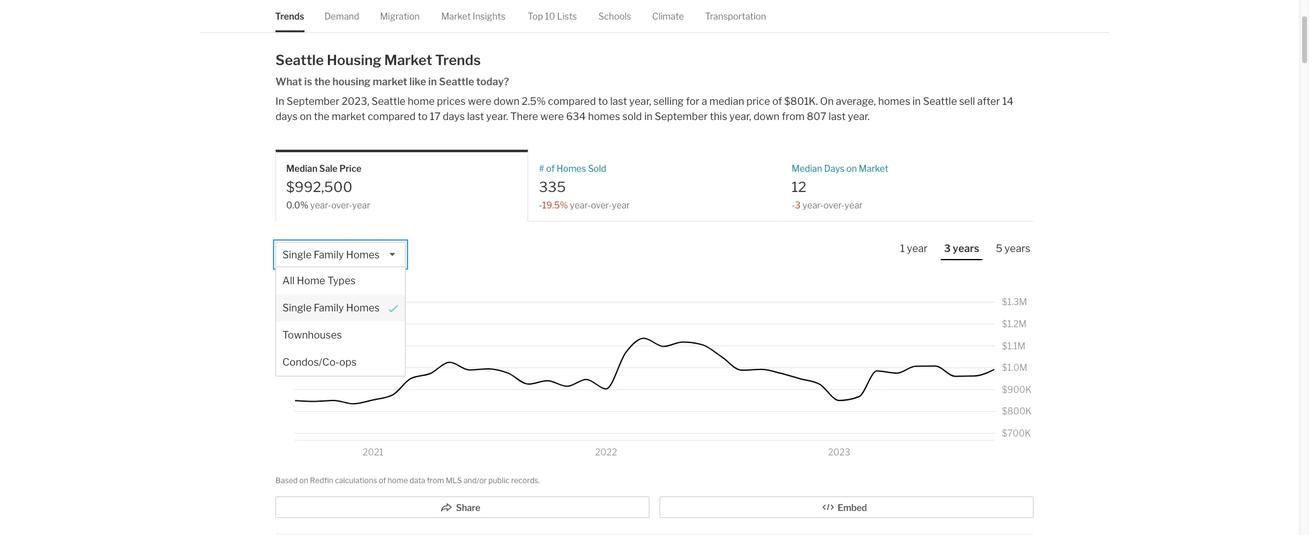 Task type: vqa. For each thing, say whether or not it's contained in the screenshot.
of within The # Of Homes Sold 335 -19.5% Year-Over-Year
yes



Task type: locate. For each thing, give the bounding box(es) containing it.
2 horizontal spatial of
[[773, 96, 782, 108]]

year. down the average,
[[848, 111, 870, 123]]

dialog containing all home types
[[276, 267, 406, 377]]

in left sell
[[913, 96, 921, 108]]

last up the sold
[[610, 96, 627, 108]]

year- down '12' at top right
[[803, 200, 824, 210]]

median inside median days on market 12 -3 year-over-year
[[792, 163, 823, 174]]

0 vertical spatial trends
[[276, 11, 305, 21]]

in
[[276, 96, 284, 108]]

market
[[442, 11, 471, 21], [384, 52, 432, 68], [859, 163, 889, 174]]

3 right 1 year
[[944, 243, 951, 255]]

single family homes up types
[[283, 249, 380, 261]]

1 vertical spatial market
[[332, 111, 366, 123]]

days down prices
[[443, 111, 465, 123]]

1 family from the top
[[314, 249, 344, 261]]

market right days
[[859, 163, 889, 174]]

1 horizontal spatial compared
[[548, 96, 596, 108]]

homes inside single family homes element
[[346, 302, 380, 314]]

- down 335 on the top left
[[539, 200, 543, 210]]

schools
[[599, 11, 632, 21]]

of right price
[[773, 96, 782, 108]]

19.5%
[[543, 200, 568, 210]]

1 horizontal spatial september
[[655, 111, 708, 123]]

trends up today? on the top
[[435, 52, 481, 68]]

homes
[[557, 163, 586, 174], [346, 249, 380, 261], [346, 302, 380, 314]]

1 horizontal spatial days
[[443, 111, 465, 123]]

10
[[546, 11, 556, 21]]

1 vertical spatial down
[[754, 111, 780, 123]]

- for 335
[[539, 200, 543, 210]]

0 vertical spatial of
[[773, 96, 782, 108]]

over- down $992,500
[[331, 200, 352, 210]]

share button
[[276, 496, 650, 518]]

2 median from the left
[[792, 163, 823, 174]]

0 vertical spatial home
[[408, 96, 435, 108]]

year, down the median
[[730, 111, 752, 123]]

0 horizontal spatial were
[[468, 96, 492, 108]]

median for 12
[[792, 163, 823, 174]]

0.0%
[[286, 200, 308, 210]]

seattle up is
[[276, 52, 324, 68]]

in right like
[[428, 76, 437, 88]]

median up '12' at top right
[[792, 163, 823, 174]]

single family homes
[[283, 249, 380, 261], [283, 302, 380, 314]]

market up like
[[384, 52, 432, 68]]

1 vertical spatial on
[[847, 163, 857, 174]]

1 vertical spatial single
[[283, 302, 312, 314]]

0 vertical spatial 3
[[795, 200, 801, 210]]

family down the all home types
[[314, 302, 344, 314]]

on down is
[[300, 111, 312, 123]]

1
[[901, 243, 905, 255]]

2 year. from the left
[[848, 111, 870, 123]]

1 horizontal spatial homes
[[879, 96, 911, 108]]

2.5%
[[522, 96, 546, 108]]

1 years from the left
[[953, 243, 980, 255]]

the inside in september 2023, seattle home prices were down 2.5% compared to last year, selling for a median price of $801k. on average, homes in seattle sell after 14 days on the market compared to 17 days last year. there were 634 homes sold in september this year, down from 807 last year.
[[314, 111, 330, 123]]

1 vertical spatial single family homes
[[283, 302, 380, 314]]

years
[[953, 243, 980, 255], [1005, 243, 1031, 255]]

trends link
[[276, 0, 305, 32]]

- inside # of homes sold 335 -19.5% year-over-year
[[539, 200, 543, 210]]

based
[[276, 476, 298, 485]]

1 horizontal spatial market
[[373, 76, 408, 88]]

median days on market 12 -3 year-over-year
[[792, 163, 889, 210]]

market down seattle housing market trends
[[373, 76, 408, 88]]

over- inside # of homes sold 335 -19.5% year-over-year
[[591, 200, 612, 210]]

1 vertical spatial family
[[314, 302, 344, 314]]

home
[[408, 96, 435, 108], [388, 476, 408, 485]]

year. left there
[[486, 111, 508, 123]]

compared up '634' at the top left of page
[[548, 96, 596, 108]]

0 horizontal spatial -
[[539, 200, 543, 210]]

from down $801k.
[[782, 111, 805, 123]]

in september 2023, seattle home prices were down 2.5% compared to last year, selling for a median price of $801k. on average, homes in seattle sell after 14 days on the market compared to 17 days last year. there were 634 homes sold in september this year, down from 807 last year.
[[276, 96, 1014, 123]]

single family homes element
[[276, 295, 405, 322]]

home left the data
[[388, 476, 408, 485]]

years for 3 years
[[953, 243, 980, 255]]

after
[[978, 96, 1001, 108]]

0 horizontal spatial days
[[276, 111, 298, 123]]

0 vertical spatial in
[[428, 76, 437, 88]]

1 horizontal spatial last
[[610, 96, 627, 108]]

down up there
[[494, 96, 520, 108]]

down
[[494, 96, 520, 108], [754, 111, 780, 123]]

home inside in september 2023, seattle home prices were down 2.5% compared to last year, selling for a median price of $801k. on average, homes in seattle sell after 14 days on the market compared to 17 days last year. there were 634 homes sold in september this year, down from 807 last year.
[[408, 96, 435, 108]]

homes left the sold
[[588, 111, 620, 123]]

townhouses
[[283, 329, 342, 341]]

1 horizontal spatial -
[[792, 200, 795, 210]]

single
[[283, 249, 312, 261], [283, 302, 312, 314]]

year- inside median days on market 12 -3 year-over-year
[[803, 200, 824, 210]]

demand
[[325, 11, 360, 21]]

years left 5 at the right top of the page
[[953, 243, 980, 255]]

homes left sold
[[557, 163, 586, 174]]

family
[[314, 249, 344, 261], [314, 302, 344, 314]]

1 vertical spatial compared
[[368, 111, 416, 123]]

last
[[610, 96, 627, 108], [467, 111, 484, 123], [829, 111, 846, 123]]

0 horizontal spatial market
[[384, 52, 432, 68]]

september down for
[[655, 111, 708, 123]]

1 horizontal spatial 3
[[944, 243, 951, 255]]

embed button
[[660, 496, 1034, 518]]

2 - from the left
[[792, 200, 795, 210]]

1 median from the left
[[286, 163, 318, 174]]

year- down $992,500
[[310, 200, 331, 210]]

1 single family homes from the top
[[283, 249, 380, 261]]

this
[[710, 111, 728, 123]]

seattle up prices
[[439, 76, 474, 88]]

- for 12
[[792, 200, 795, 210]]

years right 5 at the right top of the page
[[1005, 243, 1031, 255]]

#
[[539, 163, 545, 174]]

0 horizontal spatial median
[[286, 163, 318, 174]]

2 single from the top
[[283, 302, 312, 314]]

homes up types
[[346, 249, 380, 261]]

trends left demand
[[276, 11, 305, 21]]

list box containing single family homes
[[276, 242, 406, 377]]

types
[[328, 275, 356, 287]]

homes right the average,
[[879, 96, 911, 108]]

year-
[[310, 200, 331, 210], [570, 200, 591, 210], [803, 200, 824, 210]]

median inside median sale price $992,500 0.0% year-over-year
[[286, 163, 318, 174]]

of
[[773, 96, 782, 108], [546, 163, 555, 174], [379, 476, 386, 485]]

list box
[[276, 242, 406, 377]]

on right based
[[300, 476, 308, 485]]

in right the sold
[[644, 111, 653, 123]]

0 horizontal spatial from
[[427, 476, 444, 485]]

0 horizontal spatial last
[[467, 111, 484, 123]]

1 vertical spatial september
[[655, 111, 708, 123]]

over- down sold
[[591, 200, 612, 210]]

0 horizontal spatial year,
[[630, 96, 652, 108]]

1 vertical spatial the
[[314, 111, 330, 123]]

1 horizontal spatial year.
[[848, 111, 870, 123]]

share
[[456, 502, 481, 513]]

3
[[795, 200, 801, 210], [944, 243, 951, 255]]

on
[[300, 111, 312, 123], [847, 163, 857, 174], [300, 476, 308, 485]]

on inside in september 2023, seattle home prices were down 2.5% compared to last year, selling for a median price of $801k. on average, homes in seattle sell after 14 days on the market compared to 17 days last year. there were 634 homes sold in september this year, down from 807 last year.
[[300, 111, 312, 123]]

17
[[430, 111, 441, 123]]

5
[[996, 243, 1003, 255]]

0 vertical spatial year,
[[630, 96, 652, 108]]

from
[[782, 111, 805, 123], [427, 476, 444, 485]]

prices
[[437, 96, 466, 108]]

year- for 335
[[570, 200, 591, 210]]

1 horizontal spatial from
[[782, 111, 805, 123]]

3 down '12' at top right
[[795, 200, 801, 210]]

0 horizontal spatial compared
[[368, 111, 416, 123]]

0 horizontal spatial market
[[332, 111, 366, 123]]

market insights
[[442, 11, 506, 21]]

of right #
[[546, 163, 555, 174]]

year inside # of homes sold 335 -19.5% year-over-year
[[612, 200, 630, 210]]

1 horizontal spatial in
[[644, 111, 653, 123]]

year- for 12
[[803, 200, 824, 210]]

to
[[598, 96, 608, 108], [418, 111, 428, 123]]

3 years
[[944, 243, 980, 255]]

0 horizontal spatial over-
[[331, 200, 352, 210]]

2 horizontal spatial market
[[859, 163, 889, 174]]

last down today? on the top
[[467, 111, 484, 123]]

compared down what is the housing market like in seattle today? at the top
[[368, 111, 416, 123]]

single down all
[[283, 302, 312, 314]]

2 over- from the left
[[591, 200, 612, 210]]

were down today? on the top
[[468, 96, 492, 108]]

0 vertical spatial family
[[314, 249, 344, 261]]

2 vertical spatial market
[[859, 163, 889, 174]]

homes down types
[[346, 302, 380, 314]]

- down '12' at top right
[[792, 200, 795, 210]]

year, up the sold
[[630, 96, 652, 108]]

0 horizontal spatial september
[[287, 96, 340, 108]]

0 vertical spatial homes
[[557, 163, 586, 174]]

homes
[[879, 96, 911, 108], [588, 111, 620, 123]]

the
[[314, 76, 330, 88], [314, 111, 330, 123]]

1 horizontal spatial trends
[[435, 52, 481, 68]]

2 vertical spatial on
[[300, 476, 308, 485]]

3 over- from the left
[[824, 200, 845, 210]]

0 horizontal spatial to
[[418, 111, 428, 123]]

1 vertical spatial of
[[546, 163, 555, 174]]

2 vertical spatial of
[[379, 476, 386, 485]]

seattle
[[276, 52, 324, 68], [439, 76, 474, 88], [372, 96, 406, 108], [923, 96, 957, 108]]

1 horizontal spatial of
[[546, 163, 555, 174]]

807
[[807, 111, 827, 123]]

1 horizontal spatial year-
[[570, 200, 591, 210]]

market left insights
[[442, 11, 471, 21]]

0 vertical spatial market
[[442, 11, 471, 21]]

0 vertical spatial to
[[598, 96, 608, 108]]

year- right 19.5%
[[570, 200, 591, 210]]

1 year. from the left
[[486, 111, 508, 123]]

0 horizontal spatial 3
[[795, 200, 801, 210]]

2 years from the left
[[1005, 243, 1031, 255]]

0 horizontal spatial year.
[[486, 111, 508, 123]]

from right the data
[[427, 476, 444, 485]]

- inside median days on market 12 -3 year-over-year
[[792, 200, 795, 210]]

0 vertical spatial on
[[300, 111, 312, 123]]

2 vertical spatial in
[[644, 111, 653, 123]]

ops
[[339, 356, 357, 368]]

3 year- from the left
[[803, 200, 824, 210]]

single family homes down types
[[283, 302, 380, 314]]

1 year- from the left
[[310, 200, 331, 210]]

0 horizontal spatial homes
[[588, 111, 620, 123]]

1 horizontal spatial were
[[541, 111, 564, 123]]

years for 5 years
[[1005, 243, 1031, 255]]

1 vertical spatial 3
[[944, 243, 951, 255]]

september down is
[[287, 96, 340, 108]]

0 horizontal spatial year-
[[310, 200, 331, 210]]

market down 2023,
[[332, 111, 366, 123]]

days
[[276, 111, 298, 123], [443, 111, 465, 123]]

2 single family homes from the top
[[283, 302, 380, 314]]

2 horizontal spatial year-
[[803, 200, 824, 210]]

single up all
[[283, 249, 312, 261]]

in
[[428, 76, 437, 88], [913, 96, 921, 108], [644, 111, 653, 123]]

market
[[373, 76, 408, 88], [332, 111, 366, 123]]

0 horizontal spatial years
[[953, 243, 980, 255]]

year.
[[486, 111, 508, 123], [848, 111, 870, 123]]

average,
[[836, 96, 876, 108]]

5 years button
[[993, 242, 1034, 259]]

were left '634' at the top left of page
[[541, 111, 564, 123]]

based on redfin calculations of home data from mls and/or public records.
[[276, 476, 540, 485]]

-
[[539, 200, 543, 210], [792, 200, 795, 210]]

1 horizontal spatial years
[[1005, 243, 1031, 255]]

1 over- from the left
[[331, 200, 352, 210]]

calculations
[[335, 476, 377, 485]]

1 horizontal spatial median
[[792, 163, 823, 174]]

all
[[283, 275, 295, 287]]

2 horizontal spatial over-
[[824, 200, 845, 210]]

1 horizontal spatial to
[[598, 96, 608, 108]]

over- inside median days on market 12 -3 year-over-year
[[824, 200, 845, 210]]

what is the housing market like in seattle today?
[[276, 76, 509, 88]]

home down like
[[408, 96, 435, 108]]

1 vertical spatial in
[[913, 96, 921, 108]]

2 year- from the left
[[570, 200, 591, 210]]

dialog
[[276, 267, 406, 377]]

migration
[[380, 11, 420, 21]]

1 - from the left
[[539, 200, 543, 210]]

median up $992,500
[[286, 163, 318, 174]]

condos/co-ops
[[283, 356, 357, 368]]

0 vertical spatial single
[[283, 249, 312, 261]]

transportation link
[[706, 0, 767, 32]]

1 horizontal spatial down
[[754, 111, 780, 123]]

1 horizontal spatial year,
[[730, 111, 752, 123]]

3 inside button
[[944, 243, 951, 255]]

0 vertical spatial from
[[782, 111, 805, 123]]

seattle left sell
[[923, 96, 957, 108]]

down down price
[[754, 111, 780, 123]]

of right 'calculations'
[[379, 476, 386, 485]]

0 vertical spatial down
[[494, 96, 520, 108]]

september
[[287, 96, 340, 108], [655, 111, 708, 123]]

2 vertical spatial homes
[[346, 302, 380, 314]]

top 10 lists
[[528, 11, 578, 21]]

2 horizontal spatial last
[[829, 111, 846, 123]]

0 horizontal spatial of
[[379, 476, 386, 485]]

3 years button
[[941, 242, 983, 260]]

family up the all home types
[[314, 249, 344, 261]]

over- down days
[[824, 200, 845, 210]]

0 vertical spatial single family homes
[[283, 249, 380, 261]]

1 vertical spatial trends
[[435, 52, 481, 68]]

on right days
[[847, 163, 857, 174]]

1 horizontal spatial over-
[[591, 200, 612, 210]]

2 family from the top
[[314, 302, 344, 314]]

days down in
[[276, 111, 298, 123]]

1 days from the left
[[276, 111, 298, 123]]

sold
[[623, 111, 642, 123]]

last down on
[[829, 111, 846, 123]]

year- inside # of homes sold 335 -19.5% year-over-year
[[570, 200, 591, 210]]

year
[[352, 200, 370, 210], [612, 200, 630, 210], [845, 200, 863, 210], [907, 243, 928, 255]]

were
[[468, 96, 492, 108], [541, 111, 564, 123]]



Task type: describe. For each thing, give the bounding box(es) containing it.
redfin
[[310, 476, 333, 485]]

on inside median days on market 12 -3 year-over-year
[[847, 163, 857, 174]]

0 vertical spatial were
[[468, 96, 492, 108]]

14
[[1003, 96, 1014, 108]]

homes inside # of homes sold 335 -19.5% year-over-year
[[557, 163, 586, 174]]

condos/co-
[[283, 356, 339, 368]]

1 vertical spatial homes
[[346, 249, 380, 261]]

year inside button
[[907, 243, 928, 255]]

home
[[297, 275, 325, 287]]

1 vertical spatial home
[[388, 476, 408, 485]]

1 horizontal spatial market
[[442, 11, 471, 21]]

# of homes sold 335 -19.5% year-over-year
[[539, 163, 630, 210]]

like
[[410, 76, 426, 88]]

top 10 lists link
[[528, 0, 578, 32]]

data
[[410, 476, 426, 485]]

climate
[[653, 11, 685, 21]]

median for $992,500
[[286, 163, 318, 174]]

embed
[[838, 502, 867, 513]]

1 vertical spatial to
[[418, 111, 428, 123]]

transportation
[[706, 11, 767, 21]]

0 horizontal spatial trends
[[276, 11, 305, 21]]

migration link
[[380, 0, 420, 32]]

12
[[792, 179, 807, 195]]

price
[[340, 163, 362, 174]]

335
[[539, 179, 566, 195]]

price
[[747, 96, 770, 108]]

single family homes inside dialog
[[283, 302, 380, 314]]

housing
[[333, 76, 371, 88]]

of inside in september 2023, seattle home prices were down 2.5% compared to last year, selling for a median price of $801k. on average, homes in seattle sell after 14 days on the market compared to 17 days last year. there were 634 homes sold in september this year, down from 807 last year.
[[773, 96, 782, 108]]

market insights link
[[442, 0, 506, 32]]

0 vertical spatial homes
[[879, 96, 911, 108]]

on
[[820, 96, 834, 108]]

0 horizontal spatial down
[[494, 96, 520, 108]]

1 vertical spatial year,
[[730, 111, 752, 123]]

1 year button
[[897, 242, 931, 259]]

climate link
[[653, 0, 685, 32]]

demand link
[[325, 0, 360, 32]]

lists
[[558, 11, 578, 21]]

schools link
[[599, 0, 632, 32]]

insights
[[473, 11, 506, 21]]

from inside in september 2023, seattle home prices were down 2.5% compared to last year, selling for a median price of $801k. on average, homes in seattle sell after 14 days on the market compared to 17 days last year. there were 634 homes sold in september this year, down from 807 last year.
[[782, 111, 805, 123]]

1 year
[[901, 243, 928, 255]]

634
[[566, 111, 586, 123]]

over- inside median sale price $992,500 0.0% year-over-year
[[331, 200, 352, 210]]

for
[[686, 96, 700, 108]]

selling
[[654, 96, 684, 108]]

seattle housing market trends
[[276, 52, 481, 68]]

and/or
[[464, 476, 487, 485]]

1 single from the top
[[283, 249, 312, 261]]

sold
[[588, 163, 607, 174]]

2 horizontal spatial in
[[913, 96, 921, 108]]

year- inside median sale price $992,500 0.0% year-over-year
[[310, 200, 331, 210]]

what
[[276, 76, 302, 88]]

2023,
[[342, 96, 369, 108]]

sell
[[960, 96, 975, 108]]

of inside # of homes sold 335 -19.5% year-over-year
[[546, 163, 555, 174]]

median
[[710, 96, 745, 108]]

over- for 335
[[591, 200, 612, 210]]

seattle down what is the housing market like in seattle today? at the top
[[372, 96, 406, 108]]

2 days from the left
[[443, 111, 465, 123]]

market inside in september 2023, seattle home prices were down 2.5% compared to last year, selling for a median price of $801k. on average, homes in seattle sell after 14 days on the market compared to 17 days last year. there were 634 homes sold in september this year, down from 807 last year.
[[332, 111, 366, 123]]

0 vertical spatial market
[[373, 76, 408, 88]]

top
[[528, 11, 544, 21]]

1 vertical spatial were
[[541, 111, 564, 123]]

is
[[304, 76, 312, 88]]

over- for 12
[[824, 200, 845, 210]]

1 vertical spatial homes
[[588, 111, 620, 123]]

family inside dialog
[[314, 302, 344, 314]]

$992,500
[[286, 179, 353, 195]]

all home types
[[283, 275, 356, 287]]

year inside median days on market 12 -3 year-over-year
[[845, 200, 863, 210]]

5 years
[[996, 243, 1031, 255]]

today?
[[476, 76, 509, 88]]

there
[[511, 111, 538, 123]]

single inside dialog
[[283, 302, 312, 314]]

3 inside median days on market 12 -3 year-over-year
[[795, 200, 801, 210]]

public
[[489, 476, 510, 485]]

median sale price $992,500 0.0% year-over-year
[[286, 163, 370, 210]]

sale
[[319, 163, 338, 174]]

market inside median days on market 12 -3 year-over-year
[[859, 163, 889, 174]]

mls
[[446, 476, 462, 485]]

0 vertical spatial the
[[314, 76, 330, 88]]

housing
[[327, 52, 382, 68]]

0 vertical spatial september
[[287, 96, 340, 108]]

a
[[702, 96, 707, 108]]

1 vertical spatial market
[[384, 52, 432, 68]]

days
[[824, 163, 845, 174]]

0 vertical spatial compared
[[548, 96, 596, 108]]

records.
[[511, 476, 540, 485]]

$801k.
[[785, 96, 818, 108]]

0 horizontal spatial in
[[428, 76, 437, 88]]

1 vertical spatial from
[[427, 476, 444, 485]]

year inside median sale price $992,500 0.0% year-over-year
[[352, 200, 370, 210]]



